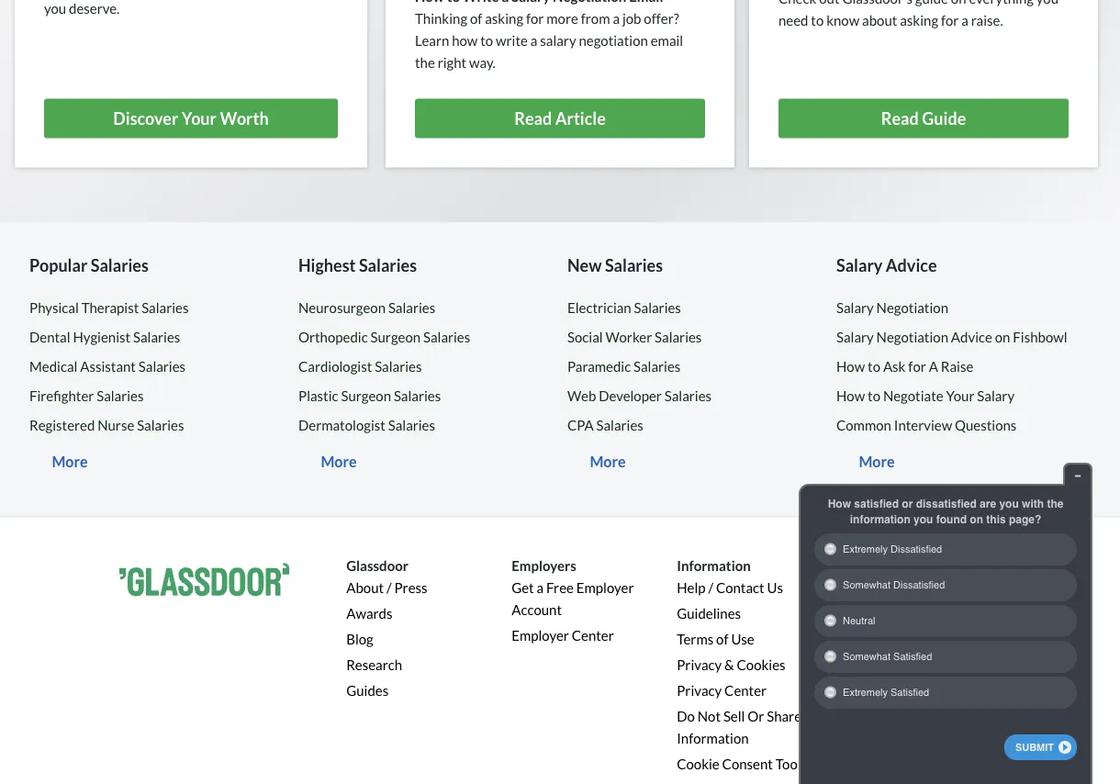 Task type: vqa. For each thing, say whether or not it's contained in the screenshot.


Task type: describe. For each thing, give the bounding box(es) containing it.
dermatologist salaries
[[298, 417, 435, 433]]

salaries up dermatologist salaries at the bottom left
[[394, 387, 441, 404]]

more for popular
[[52, 453, 88, 470]]

about
[[862, 13, 898, 29]]

how for how satisfied or dissatisfied are you with the information you found on this page?
[[828, 497, 851, 510]]

electrician salaries link
[[568, 299, 681, 316]]

negotiate
[[883, 387, 944, 404]]

the inside thinking of asking for more from a job offer? learn how to write a salary negotiation email the right way.
[[415, 54, 435, 71]]

medical
[[29, 358, 77, 374]]

common
[[837, 417, 892, 433]]

0 horizontal spatial you
[[914, 513, 933, 526]]

right
[[438, 54, 467, 71]]

dissatisfied for extremely dissatisfied
[[891, 544, 942, 555]]

salaries down developer
[[596, 417, 644, 433]]

research
[[346, 656, 402, 673]]

us inside information help / contact us guidelines terms of use privacy & cookies privacy center do not sell or share my information cookie consent tool
[[767, 579, 783, 596]]

firefighter salaries link
[[29, 387, 144, 404]]

contact
[[716, 579, 765, 596]]

common interview questions link
[[837, 417, 1017, 433]]

out
[[819, 0, 840, 7]]

worth
[[220, 109, 269, 129]]

more button for salary
[[837, 443, 917, 480]]

on inside check out glassdoor's guide on everything you need to know about asking for a raise.
[[951, 0, 967, 7]]

thinking
[[415, 10, 468, 26]]

salaries up "electrician salaries" at the top right
[[605, 255, 663, 275]]

paramedic salaries
[[568, 358, 681, 374]]

read guide button
[[779, 99, 1069, 138]]

more button for new
[[568, 443, 648, 480]]

1 horizontal spatial you
[[1000, 497, 1019, 510]]

firefighter salaries
[[29, 387, 144, 404]]

job
[[623, 10, 641, 26]]

way.
[[469, 54, 496, 71]]

glassdoor
[[346, 557, 409, 574]]

a
[[929, 358, 938, 374]]

or
[[748, 708, 764, 724]]

read guide
[[881, 109, 966, 129]]

salary
[[540, 32, 576, 48]]

web developer salaries
[[568, 387, 712, 404]]

salaries right assistant
[[139, 358, 186, 374]]

salaries right nurse
[[137, 417, 184, 433]]

highest
[[298, 255, 356, 275]]

about
[[346, 579, 384, 596]]

for inside check out glassdoor's guide on everything you need to know about asking for a raise.
[[941, 13, 959, 29]]

found
[[936, 513, 967, 526]]

2 information from the top
[[677, 730, 749, 746]]

asking inside check out glassdoor's guide on everything you need to know about asking for a raise.
[[900, 13, 939, 29]]

orthopedic surgeon salaries link
[[298, 329, 470, 345]]

salaries right worker
[[655, 329, 702, 345]]

guides link
[[346, 682, 389, 699]]

not
[[698, 708, 721, 724]]

with
[[880, 557, 912, 574]]

guide
[[915, 0, 949, 7]]

salary up questions
[[977, 387, 1015, 404]]

from
[[581, 10, 610, 26]]

how satisfied or dissatisfied are you with the information you found on this page?
[[828, 497, 1064, 526]]

check out glassdoor's guide on everything you need to know about asking for a raise.
[[779, 0, 1059, 29]]

more for salary
[[859, 453, 895, 470]]

salary negotiation advice on fishbowl
[[837, 329, 1068, 345]]

employers
[[512, 557, 576, 574]]

terms
[[677, 631, 714, 647]]

more for highest
[[321, 453, 357, 470]]

awards link
[[346, 605, 393, 622]]

physical therapist salaries link
[[29, 299, 189, 316]]

fishbowl
[[1013, 329, 1068, 345]]

plastic surgeon salaries
[[298, 387, 441, 404]]

popular salaries
[[29, 255, 149, 275]]

cpa
[[568, 417, 594, 433]]

learn
[[415, 32, 449, 48]]

/ for help
[[708, 579, 714, 596]]

salary negotiation
[[837, 299, 949, 316]]

discover your worth
[[113, 109, 269, 129]]

extremely for extremely dissatisfied
[[843, 544, 888, 555]]

how to negotiate your salary
[[837, 387, 1015, 404]]

social
[[568, 329, 603, 345]]

somewhat for somewhat satisfied
[[843, 651, 891, 663]]

us inside work with us advertisers careers
[[914, 557, 930, 574]]

write
[[496, 32, 528, 48]]

to up common
[[868, 387, 881, 404]]

salaries up "therapist"
[[91, 255, 149, 275]]

1 vertical spatial your
[[946, 387, 975, 404]]

guidelines link
[[677, 605, 741, 622]]

medical assistant salaries link
[[29, 358, 186, 374]]

electrician
[[568, 299, 632, 316]]

work with us advertisers careers
[[842, 557, 930, 622]]

read guide link
[[779, 99, 1069, 138]]

sell
[[724, 708, 745, 724]]

neurosurgeon salaries
[[298, 299, 435, 316]]

asking inside thinking of asking for more from a job offer? learn how to write a salary negotiation email the right way.
[[485, 10, 524, 26]]

do
[[677, 708, 695, 724]]

salaries up the neurosurgeon salaries at the left top of page
[[359, 255, 417, 275]]

article
[[555, 109, 606, 129]]

registered nurse salaries
[[29, 417, 184, 433]]

1 information from the top
[[677, 557, 751, 574]]

0 vertical spatial employer
[[577, 579, 634, 596]]

the inside 'how satisfied or dissatisfied are you with the information you found on this page?'
[[1047, 497, 1064, 510]]

about / press link
[[346, 579, 428, 596]]

raise
[[941, 358, 974, 374]]

social worker salaries
[[568, 329, 702, 345]]

a inside employers get a free employer account employer center
[[537, 579, 544, 596]]

offer?
[[644, 10, 679, 26]]

negotiation
[[579, 32, 648, 48]]

a left job
[[613, 10, 620, 26]]

more button for popular
[[29, 443, 110, 480]]

blog link
[[346, 631, 374, 647]]

careers
[[842, 605, 890, 622]]

of inside information help / contact us guidelines terms of use privacy & cookies privacy center do not sell or share my information cookie consent tool
[[716, 631, 729, 647]]

neutral
[[843, 615, 876, 627]]

on inside 'how satisfied or dissatisfied are you with the information you found on this page?'
[[970, 513, 984, 526]]

plastic
[[298, 387, 338, 404]]

dissatisfied
[[916, 497, 977, 510]]

careers link
[[842, 605, 890, 622]]

satisfied for somewhat satisfied
[[894, 651, 932, 663]]

information
[[850, 513, 911, 526]]

account
[[512, 601, 562, 618]]

1 vertical spatial employer
[[512, 627, 569, 644]]

work
[[842, 557, 878, 574]]

how to negotiate your salary link
[[837, 387, 1015, 404]]

interview
[[894, 417, 952, 433]]

registered
[[29, 417, 95, 433]]

salary negotiation advice on fishbowl link
[[837, 329, 1068, 345]]

to inside check out glassdoor's guide on everything you need to know about asking for a raise.
[[811, 13, 824, 29]]

how for how to ask for a raise
[[837, 358, 865, 374]]

salary for salary negotiation
[[837, 299, 874, 316]]

need
[[779, 13, 809, 29]]



Task type: locate. For each thing, give the bounding box(es) containing it.
2 horizontal spatial you
[[1037, 0, 1059, 7]]

how to ask for a raise
[[837, 358, 974, 374]]

negotiation up salary negotiation advice on fishbowl link
[[877, 299, 949, 316]]

privacy center link
[[677, 682, 767, 699]]

somewhat for somewhat dissatisfied
[[843, 579, 891, 591]]

for left "a"
[[909, 358, 926, 374]]

2 somewhat from the top
[[843, 651, 891, 663]]

salaries right developer
[[665, 387, 712, 404]]

more button down 'cpa salaries' link
[[568, 443, 648, 480]]

extremely dissatisfied
[[843, 544, 942, 555]]

2 more button from the left
[[298, 443, 379, 480]]

1 negotiation from the top
[[877, 299, 949, 316]]

thinking of asking for more from a job offer? learn how to write a salary negotiation email the right way.
[[415, 10, 683, 71]]

dermatologist
[[298, 417, 386, 433]]

for inside thinking of asking for more from a job offer? learn how to write a salary negotiation email the right way.
[[526, 10, 544, 26]]

how for how to negotiate your salary
[[837, 387, 865, 404]]

3 more button from the left
[[568, 443, 648, 480]]

to down the out
[[811, 13, 824, 29]]

on
[[951, 0, 967, 7], [995, 329, 1011, 345], [970, 513, 984, 526]]

nurse
[[98, 417, 134, 433]]

0 vertical spatial the
[[415, 54, 435, 71]]

1 vertical spatial information
[[677, 730, 749, 746]]

1 horizontal spatial for
[[909, 358, 926, 374]]

to
[[811, 13, 824, 29], [481, 32, 493, 48], [868, 358, 881, 374], [868, 387, 881, 404]]

salaries up web developer salaries
[[634, 358, 681, 374]]

cardiologist
[[298, 358, 372, 374]]

surgeon for orthopedic
[[371, 329, 421, 345]]

you
[[1037, 0, 1059, 7], [1000, 497, 1019, 510], [914, 513, 933, 526]]

satisfied up extremely satisfied
[[894, 651, 932, 663]]

raise.
[[971, 13, 1003, 29]]

more down dermatologist
[[321, 453, 357, 470]]

help
[[677, 579, 706, 596]]

check
[[779, 0, 817, 7]]

1 privacy from the top
[[677, 656, 722, 673]]

center up the or
[[725, 682, 767, 699]]

employers get a free employer account employer center
[[512, 557, 634, 644]]

0 vertical spatial information
[[677, 557, 751, 574]]

satisfied down somewhat satisfied at the right
[[891, 687, 930, 698]]

advertisers
[[842, 579, 912, 596]]

0 vertical spatial how
[[837, 358, 865, 374]]

3 more from the left
[[590, 453, 626, 470]]

popular
[[29, 255, 88, 275]]

center inside information help / contact us guidelines terms of use privacy & cookies privacy center do not sell or share my information cookie consent tool
[[725, 682, 767, 699]]

/
[[387, 579, 392, 596], [708, 579, 714, 596]]

1 extremely from the top
[[843, 544, 888, 555]]

0 vertical spatial us
[[914, 557, 930, 574]]

more down 'cpa salaries' link
[[590, 453, 626, 470]]

advice up "salary negotiation"
[[886, 255, 937, 275]]

1 somewhat from the top
[[843, 579, 891, 591]]

1 vertical spatial you
[[1000, 497, 1019, 510]]

negotiation for salary negotiation advice on fishbowl
[[877, 329, 949, 345]]

or
[[902, 497, 913, 510]]

more for new
[[590, 453, 626, 470]]

4 more button from the left
[[837, 443, 917, 480]]

how left ask
[[837, 358, 865, 374]]

to right how
[[481, 32, 493, 48]]

1 vertical spatial of
[[716, 631, 729, 647]]

extremely down somewhat satisfied at the right
[[843, 687, 888, 698]]

you right everything
[[1037, 0, 1059, 7]]

my
[[804, 708, 824, 724]]

0 horizontal spatial the
[[415, 54, 435, 71]]

web
[[568, 387, 596, 404]]

1 vertical spatial us
[[767, 579, 783, 596]]

a
[[613, 10, 620, 26], [962, 13, 969, 29], [531, 32, 538, 48], [537, 579, 544, 596]]

read left "guide"
[[881, 109, 919, 129]]

salary for salary negotiation advice on fishbowl
[[837, 329, 874, 345]]

hygienist
[[73, 329, 131, 345]]

negotiation up how to ask for a raise
[[877, 329, 949, 345]]

0 vertical spatial advice
[[886, 255, 937, 275]]

1 vertical spatial satisfied
[[891, 687, 930, 698]]

salaries down plastic surgeon salaries 'link'
[[388, 417, 435, 433]]

2 more from the left
[[321, 453, 357, 470]]

negotiation for salary negotiation
[[877, 299, 949, 316]]

of left use
[[716, 631, 729, 647]]

advertisers link
[[842, 579, 912, 596]]

salaries
[[91, 255, 149, 275], [359, 255, 417, 275], [605, 255, 663, 275], [142, 299, 189, 316], [388, 299, 435, 316], [634, 299, 681, 316], [133, 329, 180, 345], [423, 329, 470, 345], [655, 329, 702, 345], [139, 358, 186, 374], [375, 358, 422, 374], [634, 358, 681, 374], [97, 387, 144, 404], [394, 387, 441, 404], [665, 387, 712, 404], [137, 417, 184, 433], [388, 417, 435, 433], [596, 417, 644, 433]]

cookie consent tool link
[[677, 756, 801, 772]]

0 horizontal spatial read
[[514, 109, 552, 129]]

1 vertical spatial advice
[[951, 329, 993, 345]]

submit
[[1016, 742, 1054, 753]]

to inside thinking of asking for more from a job offer? learn how to write a salary negotiation email the right way.
[[481, 32, 493, 48]]

0 horizontal spatial for
[[526, 10, 544, 26]]

salary
[[837, 255, 883, 275], [837, 299, 874, 316], [837, 329, 874, 345], [977, 387, 1015, 404]]

web developer salaries link
[[568, 387, 712, 404]]

1 vertical spatial how
[[837, 387, 865, 404]]

cardiologist salaries link
[[298, 358, 422, 374]]

1 horizontal spatial on
[[970, 513, 984, 526]]

salary down salary advice
[[837, 299, 874, 316]]

2 read from the left
[[881, 109, 919, 129]]

employer right free
[[577, 579, 634, 596]]

extremely up work
[[843, 544, 888, 555]]

0 vertical spatial surgeon
[[371, 329, 421, 345]]

to left ask
[[868, 358, 881, 374]]

1 vertical spatial surgeon
[[341, 387, 391, 404]]

salary for salary advice
[[837, 255, 883, 275]]

1 read from the left
[[514, 109, 552, 129]]

asking down guide
[[900, 13, 939, 29]]

read inside button
[[881, 109, 919, 129]]

information down not
[[677, 730, 749, 746]]

somewhat down neutral
[[843, 651, 891, 663]]

surgeon up dermatologist salaries at the bottom left
[[341, 387, 391, 404]]

extremely for extremely satisfied
[[843, 687, 888, 698]]

get a free employer account link
[[512, 579, 634, 618]]

read inside button
[[514, 109, 552, 129]]

1 vertical spatial dissatisfied
[[894, 579, 945, 591]]

advice up "raise"
[[951, 329, 993, 345]]

0 vertical spatial satisfied
[[894, 651, 932, 663]]

terms of use link
[[677, 631, 755, 647]]

more
[[547, 10, 578, 26]]

how left satisfied
[[828, 497, 851, 510]]

the right with
[[1047, 497, 1064, 510]]

for
[[526, 10, 544, 26], [941, 13, 959, 29], [909, 358, 926, 374]]

more down common
[[859, 453, 895, 470]]

1 horizontal spatial us
[[914, 557, 930, 574]]

read article button
[[415, 99, 705, 138]]

satisfied
[[894, 651, 932, 663], [891, 687, 930, 698]]

salaries up social worker salaries
[[634, 299, 681, 316]]

0 vertical spatial dissatisfied
[[891, 544, 942, 555]]

for down guide
[[941, 13, 959, 29]]

a right 'get'
[[537, 579, 544, 596]]

center inside employers get a free employer account employer center
[[572, 627, 614, 644]]

0 horizontal spatial /
[[387, 579, 392, 596]]

0 vertical spatial center
[[572, 627, 614, 644]]

your down "raise"
[[946, 387, 975, 404]]

1 horizontal spatial the
[[1047, 497, 1064, 510]]

asking up write
[[485, 10, 524, 26]]

1 more button from the left
[[29, 443, 110, 480]]

surgeon down the neurosurgeon salaries at the left top of page
[[371, 329, 421, 345]]

1 vertical spatial somewhat
[[843, 651, 891, 663]]

salaries down "orthopedic surgeon salaries"
[[375, 358, 422, 374]]

/ inside information help / contact us guidelines terms of use privacy & cookies privacy center do not sell or share my information cookie consent tool
[[708, 579, 714, 596]]

read left article
[[514, 109, 552, 129]]

0 vertical spatial of
[[470, 10, 482, 26]]

somewhat dissatisfied
[[843, 579, 945, 591]]

how up common
[[837, 387, 865, 404]]

dermatologist salaries link
[[298, 417, 435, 433]]

0 horizontal spatial on
[[951, 0, 967, 7]]

of inside thinking of asking for more from a job offer? learn how to write a salary negotiation email the right way.
[[470, 10, 482, 26]]

0 horizontal spatial of
[[470, 10, 482, 26]]

more button for highest
[[298, 443, 379, 480]]

/ inside glassdoor about / press awards blog research guides
[[387, 579, 392, 596]]

0 horizontal spatial center
[[572, 627, 614, 644]]

dental hygienist salaries
[[29, 329, 180, 345]]

us right with
[[914, 557, 930, 574]]

for left 'more'
[[526, 10, 544, 26]]

1 horizontal spatial asking
[[900, 13, 939, 29]]

employer
[[577, 579, 634, 596], [512, 627, 569, 644]]

on left fishbowl
[[995, 329, 1011, 345]]

for for more
[[526, 10, 544, 26]]

us right contact
[[767, 579, 783, 596]]

paramedic
[[568, 358, 631, 374]]

asking
[[485, 10, 524, 26], [900, 13, 939, 29]]

dissatisfied up with
[[891, 544, 942, 555]]

information up the help / contact us link on the bottom of page
[[677, 557, 751, 574]]

2 negotiation from the top
[[877, 329, 949, 345]]

cookies
[[737, 656, 786, 673]]

2 / from the left
[[708, 579, 714, 596]]

/ right help
[[708, 579, 714, 596]]

center
[[572, 627, 614, 644], [725, 682, 767, 699]]

1 vertical spatial privacy
[[677, 682, 722, 699]]

you up this
[[1000, 497, 1019, 510]]

your left worth
[[182, 109, 217, 129]]

2 vertical spatial how
[[828, 497, 851, 510]]

assistant
[[80, 358, 136, 374]]

2 horizontal spatial for
[[941, 13, 959, 29]]

0 horizontal spatial us
[[767, 579, 783, 596]]

firefighter
[[29, 387, 94, 404]]

tool
[[776, 756, 801, 772]]

1 horizontal spatial employer
[[577, 579, 634, 596]]

0 horizontal spatial your
[[182, 109, 217, 129]]

blog
[[346, 631, 374, 647]]

salaries up "orthopedic surgeon salaries"
[[388, 299, 435, 316]]

dissatisfied
[[891, 544, 942, 555], [894, 579, 945, 591]]

how inside 'how satisfied or dissatisfied are you with the information you found on this page?'
[[828, 497, 851, 510]]

for for a
[[909, 358, 926, 374]]

1 vertical spatial center
[[725, 682, 767, 699]]

2 vertical spatial on
[[970, 513, 984, 526]]

how
[[452, 32, 478, 48]]

salary advice
[[837, 255, 937, 275]]

0 vertical spatial negotiation
[[877, 299, 949, 316]]

get
[[512, 579, 534, 596]]

satisfied for extremely satisfied
[[891, 687, 930, 698]]

0 vertical spatial on
[[951, 0, 967, 7]]

0 vertical spatial privacy
[[677, 656, 722, 673]]

a inside check out glassdoor's guide on everything you need to know about asking for a raise.
[[962, 13, 969, 29]]

read article
[[514, 109, 606, 129]]

1 horizontal spatial center
[[725, 682, 767, 699]]

share
[[767, 708, 802, 724]]

the down learn
[[415, 54, 435, 71]]

page?
[[1009, 513, 1042, 526]]

how
[[837, 358, 865, 374], [837, 387, 865, 404], [828, 497, 851, 510]]

discover your worth button
[[44, 99, 338, 138]]

2 horizontal spatial on
[[995, 329, 1011, 345]]

0 vertical spatial your
[[182, 109, 217, 129]]

1 vertical spatial negotiation
[[877, 329, 949, 345]]

1 horizontal spatial advice
[[951, 329, 993, 345]]

somewhat down work
[[843, 579, 891, 591]]

a left raise.
[[962, 13, 969, 29]]

advice
[[886, 255, 937, 275], [951, 329, 993, 345]]

2 extremely from the top
[[843, 687, 888, 698]]

1 more from the left
[[52, 453, 88, 470]]

satisfied
[[854, 497, 899, 510]]

physical
[[29, 299, 79, 316]]

electrician salaries
[[568, 299, 681, 316]]

registered nurse salaries link
[[29, 417, 184, 433]]

0 horizontal spatial advice
[[886, 255, 937, 275]]

you down dissatisfied
[[914, 513, 933, 526]]

orthopedic surgeon salaries
[[298, 329, 470, 345]]

employer center link
[[512, 627, 614, 644]]

salary negotiation link
[[837, 299, 949, 316]]

2 vertical spatial you
[[914, 513, 933, 526]]

1 vertical spatial on
[[995, 329, 1011, 345]]

email
[[651, 32, 683, 48]]

/ for about
[[387, 579, 392, 596]]

privacy
[[677, 656, 722, 673], [677, 682, 722, 699]]

your inside button
[[182, 109, 217, 129]]

you inside check out glassdoor's guide on everything you need to know about asking for a raise.
[[1037, 0, 1059, 7]]

salary up "salary negotiation"
[[837, 255, 883, 275]]

of up how
[[470, 10, 482, 26]]

salaries right hygienist
[[133, 329, 180, 345]]

privacy down terms
[[677, 656, 722, 673]]

more down registered
[[52, 453, 88, 470]]

0 horizontal spatial employer
[[512, 627, 569, 644]]

1 horizontal spatial of
[[716, 631, 729, 647]]

on down are
[[970, 513, 984, 526]]

salaries down the neurosurgeon salaries at the left top of page
[[423, 329, 470, 345]]

privacy up not
[[677, 682, 722, 699]]

extremely satisfied
[[843, 687, 930, 698]]

0 vertical spatial extremely
[[843, 544, 888, 555]]

2 privacy from the top
[[677, 682, 722, 699]]

orthopedic
[[298, 329, 368, 345]]

dissatisfied for somewhat dissatisfied
[[894, 579, 945, 591]]

1 vertical spatial the
[[1047, 497, 1064, 510]]

1 / from the left
[[387, 579, 392, 596]]

0 vertical spatial somewhat
[[843, 579, 891, 591]]

more button down dermatologist
[[298, 443, 379, 480]]

1 horizontal spatial /
[[708, 579, 714, 596]]

center down get a free employer account link
[[572, 627, 614, 644]]

1 vertical spatial extremely
[[843, 687, 888, 698]]

somewhat satisfied
[[843, 651, 932, 663]]

/ left press on the left of page
[[387, 579, 392, 596]]

1 horizontal spatial read
[[881, 109, 919, 129]]

surgeon for plastic
[[341, 387, 391, 404]]

salary down "salary negotiation"
[[837, 329, 874, 345]]

0 vertical spatial you
[[1037, 0, 1059, 7]]

1 horizontal spatial your
[[946, 387, 975, 404]]

on right guide
[[951, 0, 967, 7]]

salaries up nurse
[[97, 387, 144, 404]]

employer down the account
[[512, 627, 569, 644]]

more button down registered
[[29, 443, 110, 480]]

more button down common
[[837, 443, 917, 480]]

cpa salaries link
[[568, 417, 644, 433]]

dissatisfied down with
[[894, 579, 945, 591]]

4 more from the left
[[859, 453, 895, 470]]

0 horizontal spatial asking
[[485, 10, 524, 26]]

a right write
[[531, 32, 538, 48]]

salaries right "therapist"
[[142, 299, 189, 316]]

read for read guide
[[881, 109, 919, 129]]

read for read article
[[514, 109, 552, 129]]



